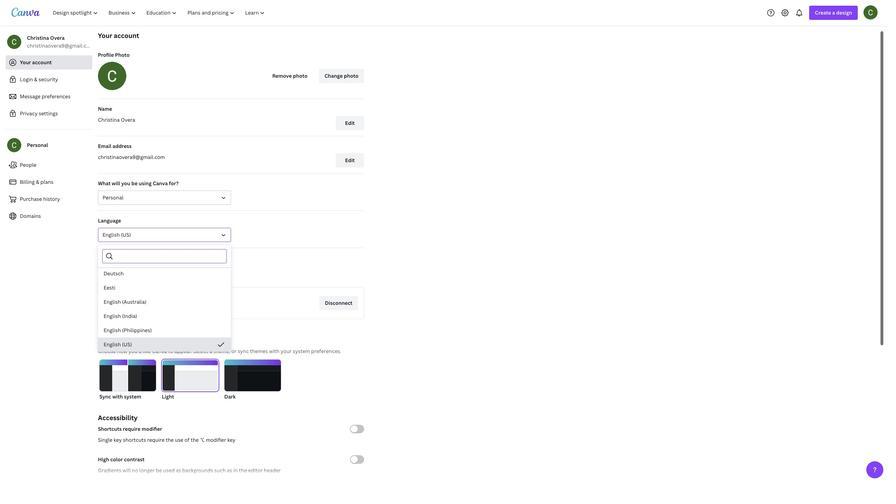 Task type: locate. For each thing, give the bounding box(es) containing it.
plans
[[40, 179, 53, 185]]

0 horizontal spatial require
[[123, 426, 140, 432]]

0 vertical spatial canva
[[153, 180, 168, 187]]

christina
[[27, 34, 49, 41], [98, 116, 120, 123], [130, 306, 151, 312]]

in
[[165, 274, 169, 281], [233, 467, 238, 474]]

sync
[[238, 348, 249, 355]]

remove photo button
[[267, 69, 313, 83]]

1 vertical spatial canva
[[177, 274, 192, 281]]

0 horizontal spatial overa
[[50, 34, 65, 41]]

0 horizontal spatial system
[[124, 393, 141, 400]]

the left 'editor' at the left bottom of page
[[239, 467, 247, 474]]

english (us) down language
[[103, 231, 131, 238]]

gradients will no longer be used as backgrounds such as in the editor header
[[98, 467, 281, 474]]

0 horizontal spatial your account
[[20, 59, 52, 66]]

1 horizontal spatial a
[[832, 9, 835, 16]]

1 vertical spatial edit
[[345, 157, 355, 164]]

canva right log on the bottom left of page
[[177, 274, 192, 281]]

eesti option
[[98, 281, 231, 295]]

& for login
[[34, 76, 37, 83]]

message preferences
[[20, 93, 70, 100]]

you right that
[[130, 274, 139, 281]]

canva left the for?
[[153, 180, 168, 187]]

1 vertical spatial personal
[[103, 194, 123, 201]]

1 horizontal spatial christina
[[98, 116, 120, 123]]

personal down the what at the top of page
[[103, 194, 123, 201]]

0 horizontal spatial be
[[131, 180, 138, 187]]

modifier
[[142, 426, 162, 432], [206, 437, 226, 443]]

the left "⌥"
[[191, 437, 199, 443]]

0 horizontal spatial as
[[176, 467, 181, 474]]

english left (india)
[[104, 313, 121, 319]]

0 horizontal spatial account
[[32, 59, 52, 66]]

1 vertical spatial with
[[112, 393, 123, 400]]

english (us)
[[103, 231, 131, 238], [104, 341, 132, 348]]

christina down name
[[98, 116, 120, 123]]

canva inside "theme choose how you'd like canva to appear. select a theme, or sync themes with your system preferences."
[[152, 348, 167, 355]]

1 vertical spatial in
[[233, 467, 238, 474]]

overa inside christina overa christinaovera9@gmail.com
[[50, 34, 65, 41]]

1 edit button from the top
[[336, 116, 364, 130]]

contrast
[[124, 456, 144, 463]]

1 horizontal spatial your account
[[98, 31, 139, 40]]

your account up photo
[[98, 31, 139, 40]]

use left log on the bottom left of page
[[141, 274, 149, 281]]

0 vertical spatial edit button
[[336, 116, 364, 130]]

2 key from the left
[[227, 437, 235, 443]]

1 edit from the top
[[345, 120, 355, 126]]

(us) down language
[[121, 231, 131, 238]]

will
[[112, 180, 120, 187], [123, 467, 131, 474]]

a right select
[[210, 348, 212, 355]]

as
[[176, 467, 181, 474], [227, 467, 232, 474]]

english (philippines)
[[104, 327, 152, 334]]

create a design
[[815, 9, 852, 16]]

0 vertical spatial will
[[112, 180, 120, 187]]

domains
[[20, 213, 41, 219]]

0 vertical spatial with
[[269, 348, 279, 355]]

address
[[113, 143, 132, 149]]

None search field
[[116, 249, 222, 263]]

english down english (philippines)
[[104, 341, 121, 348]]

1 photo from the left
[[293, 72, 308, 79]]

1 vertical spatial christinaovera9@gmail.com
[[98, 154, 165, 160]]

edit for christinaovera9@gmail.com
[[345, 157, 355, 164]]

your
[[281, 348, 292, 355]]

google christina overa
[[130, 296, 167, 312]]

your
[[98, 31, 112, 40], [20, 59, 31, 66]]

1 vertical spatial will
[[123, 467, 131, 474]]

1 horizontal spatial with
[[269, 348, 279, 355]]

1 vertical spatial (us)
[[122, 341, 132, 348]]

Light button
[[162, 360, 219, 401]]

christina overa
[[98, 116, 135, 123]]

use
[[141, 274, 149, 281], [175, 437, 183, 443]]

english inside english (philippines) button
[[104, 327, 121, 334]]

english inside english (australia) button
[[104, 298, 121, 305]]

1 vertical spatial system
[[124, 393, 141, 400]]

0 horizontal spatial use
[[141, 274, 149, 281]]

0 vertical spatial &
[[34, 76, 37, 83]]

log
[[156, 274, 164, 281]]

1 horizontal spatial christinaovera9@gmail.com
[[98, 154, 165, 160]]

key right "⌥"
[[227, 437, 235, 443]]

require up shortcuts
[[123, 426, 140, 432]]

2 photo from the left
[[344, 72, 358, 79]]

christinaovera9@gmail.com down address
[[98, 154, 165, 160]]

overa
[[50, 34, 65, 41], [121, 116, 135, 123], [152, 306, 167, 312]]

english inside english (india) button
[[104, 313, 121, 319]]

english for english (india) button
[[104, 313, 121, 319]]

account up login & security
[[32, 59, 52, 66]]

system right your
[[293, 348, 310, 355]]

english (india)
[[104, 313, 137, 319]]

key right single
[[114, 437, 122, 443]]

will right the what at the top of page
[[112, 180, 120, 187]]

photo for change photo
[[344, 72, 358, 79]]

0 vertical spatial you
[[121, 180, 130, 187]]

system inside "theme choose how you'd like canva to appear. select a theme, or sync themes with your system preferences."
[[293, 348, 310, 355]]

Language: English (US) button
[[98, 228, 231, 242]]

1 vertical spatial &
[[36, 179, 39, 185]]

english inside english (us) button
[[103, 231, 120, 238]]

christina inside christina overa christinaovera9@gmail.com
[[27, 34, 49, 41]]

of
[[184, 437, 189, 443]]

0 vertical spatial your account
[[98, 31, 139, 40]]

privacy
[[20, 110, 38, 117]]

will for no
[[123, 467, 131, 474]]

in right 'such'
[[233, 467, 238, 474]]

1 vertical spatial be
[[156, 467, 162, 474]]

system
[[293, 348, 310, 355], [124, 393, 141, 400]]

0 horizontal spatial the
[[166, 437, 174, 443]]

how
[[117, 348, 127, 355]]

0 horizontal spatial your
[[20, 59, 31, 66]]

1 horizontal spatial overa
[[121, 116, 135, 123]]

1 horizontal spatial require
[[147, 437, 165, 443]]

1 vertical spatial christina
[[98, 116, 120, 123]]

with inside "theme choose how you'd like canva to appear. select a theme, or sync themes with your system preferences."
[[269, 348, 279, 355]]

deutsch button
[[98, 267, 231, 281]]

english for english (australia) button
[[104, 298, 121, 305]]

change photo button
[[319, 69, 364, 83]]

(us) inside button
[[121, 231, 131, 238]]

0 vertical spatial edit
[[345, 120, 355, 126]]

1 vertical spatial english (us)
[[104, 341, 132, 348]]

0 horizontal spatial a
[[210, 348, 212, 355]]

no
[[132, 467, 138, 474]]

overa inside google christina overa
[[152, 306, 167, 312]]

connected
[[98, 254, 125, 261]]

you
[[121, 180, 130, 187], [130, 274, 139, 281]]

connected social accounts
[[98, 254, 163, 261]]

0 vertical spatial overa
[[50, 34, 65, 41]]

your account up login & security
[[20, 59, 52, 66]]

photo inside button
[[293, 72, 308, 79]]

accounts
[[141, 254, 163, 261]]

christinaovera9@gmail.com up 'your account' link
[[27, 42, 94, 49]]

1 horizontal spatial as
[[227, 467, 232, 474]]

1 vertical spatial a
[[210, 348, 212, 355]]

1 horizontal spatial be
[[156, 467, 162, 474]]

(us) down english (philippines)
[[122, 341, 132, 348]]

as right used in the left bottom of the page
[[176, 467, 181, 474]]

be left using
[[131, 180, 138, 187]]

security
[[39, 76, 58, 83]]

0 vertical spatial system
[[293, 348, 310, 355]]

as right 'such'
[[227, 467, 232, 474]]

0 vertical spatial english (us)
[[103, 231, 131, 238]]

english (philippines) button
[[98, 323, 231, 338]]

to right log on the bottom left of page
[[171, 274, 176, 281]]

your account
[[98, 31, 139, 40], [20, 59, 52, 66]]

2 horizontal spatial the
[[239, 467, 247, 474]]

0 vertical spatial christinaovera9@gmail.com
[[27, 42, 94, 49]]

1 vertical spatial overa
[[121, 116, 135, 123]]

1 horizontal spatial personal
[[103, 194, 123, 201]]

0 horizontal spatial christina
[[27, 34, 49, 41]]

use left the of
[[175, 437, 183, 443]]

2 edit button from the top
[[336, 153, 364, 168]]

the left the of
[[166, 437, 174, 443]]

to
[[150, 274, 155, 281], [171, 274, 176, 281], [168, 348, 173, 355]]

privacy settings link
[[6, 106, 92, 121]]

eesti button
[[98, 281, 231, 295]]

(us)
[[121, 231, 131, 238], [122, 341, 132, 348]]

theme choose how you'd like canva to appear. select a theme, or sync themes with your system preferences.
[[98, 336, 341, 355]]

0 horizontal spatial photo
[[293, 72, 308, 79]]

0 vertical spatial use
[[141, 274, 149, 281]]

english (australia)
[[104, 298, 146, 305]]

0 vertical spatial your
[[98, 31, 112, 40]]

english up theme
[[104, 327, 121, 334]]

1 horizontal spatial in
[[233, 467, 238, 474]]

0 horizontal spatial will
[[112, 180, 120, 187]]

shortcuts
[[98, 426, 122, 432]]

1 vertical spatial you
[[130, 274, 139, 281]]

color
[[110, 456, 123, 463]]

login
[[20, 76, 33, 83]]

you for that
[[130, 274, 139, 281]]

a left design
[[832, 9, 835, 16]]

deutsch
[[104, 270, 124, 277]]

english down language
[[103, 231, 120, 238]]

with left your
[[269, 348, 279, 355]]

2 horizontal spatial christina
[[130, 306, 151, 312]]

2 vertical spatial overa
[[152, 306, 167, 312]]

& for billing
[[36, 179, 39, 185]]

1 horizontal spatial photo
[[344, 72, 358, 79]]

1 vertical spatial your account
[[20, 59, 52, 66]]

backgrounds
[[182, 467, 213, 474]]

photo right remove
[[293, 72, 308, 79]]

your up profile
[[98, 31, 112, 40]]

shortcuts require modifier
[[98, 426, 162, 432]]

2 vertical spatial christina
[[130, 306, 151, 312]]

1 as from the left
[[176, 467, 181, 474]]

such
[[214, 467, 226, 474]]

edit button
[[336, 116, 364, 130], [336, 153, 364, 168]]

will left 'no'
[[123, 467, 131, 474]]

1 vertical spatial modifier
[[206, 437, 226, 443]]

personal
[[27, 142, 48, 148], [103, 194, 123, 201]]

1 horizontal spatial key
[[227, 437, 235, 443]]

1 horizontal spatial will
[[123, 467, 131, 474]]

create a design button
[[809, 6, 858, 20]]

0 vertical spatial a
[[832, 9, 835, 16]]

& right login
[[34, 76, 37, 83]]

dark
[[224, 393, 236, 400]]

for?
[[169, 180, 179, 187]]

1 vertical spatial use
[[175, 437, 183, 443]]

in right log on the bottom left of page
[[165, 274, 169, 281]]

english (us) down english (philippines)
[[104, 341, 132, 348]]

photo right 'change' on the top left
[[344, 72, 358, 79]]

2 vertical spatial canva
[[152, 348, 167, 355]]

1 horizontal spatial the
[[191, 437, 199, 443]]

require right shortcuts
[[147, 437, 165, 443]]

change
[[325, 72, 343, 79]]

personal up people at top
[[27, 142, 48, 148]]

1 horizontal spatial modifier
[[206, 437, 226, 443]]

english (us) inside button
[[103, 231, 131, 238]]

photo inside button
[[344, 72, 358, 79]]

eesti
[[104, 284, 115, 291]]

your up login
[[20, 59, 31, 66]]

0 horizontal spatial with
[[112, 393, 123, 400]]

email address
[[98, 143, 132, 149]]

canva right the like
[[152, 348, 167, 355]]

with
[[269, 348, 279, 355], [112, 393, 123, 400]]

1 vertical spatial edit button
[[336, 153, 364, 168]]

english (us) inside 'button'
[[104, 341, 132, 348]]

google
[[130, 296, 147, 303]]

0 vertical spatial in
[[165, 274, 169, 281]]

with right sync
[[112, 393, 123, 400]]

0 horizontal spatial modifier
[[142, 426, 162, 432]]

2 edit from the top
[[345, 157, 355, 164]]

1 horizontal spatial account
[[114, 31, 139, 40]]

account up photo
[[114, 31, 139, 40]]

accessibility
[[98, 413, 138, 422]]

you left using
[[121, 180, 130, 187]]

& left plans
[[36, 179, 39, 185]]

0 horizontal spatial personal
[[27, 142, 48, 148]]

christina down (australia)
[[130, 306, 151, 312]]

edit button for christina overa
[[336, 116, 364, 130]]

modifier up single key shortcuts require the use of the ⌥ modifier key
[[142, 426, 162, 432]]

be left used in the left bottom of the page
[[156, 467, 162, 474]]

sync
[[99, 393, 111, 400]]

history
[[43, 196, 60, 202]]

1 vertical spatial require
[[147, 437, 165, 443]]

a inside "theme choose how you'd like canva to appear. select a theme, or sync themes with your system preferences."
[[210, 348, 212, 355]]

0 horizontal spatial christinaovera9@gmail.com
[[27, 42, 94, 49]]

english down the eesti at the left of page
[[104, 298, 121, 305]]

canva for theme
[[152, 348, 167, 355]]

2 horizontal spatial overa
[[152, 306, 167, 312]]

0 vertical spatial christina
[[27, 34, 49, 41]]

a
[[832, 9, 835, 16], [210, 348, 212, 355]]

christina up 'your account' link
[[27, 34, 49, 41]]

edit
[[345, 120, 355, 126], [345, 157, 355, 164]]

1 horizontal spatial system
[[293, 348, 310, 355]]

editor
[[248, 467, 263, 474]]

modifier right "⌥"
[[206, 437, 226, 443]]

1 horizontal spatial your
[[98, 31, 112, 40]]

to left appear. at the bottom of page
[[168, 348, 173, 355]]

canva
[[153, 180, 168, 187], [177, 274, 192, 281], [152, 348, 167, 355]]

christinaovera9@gmail.com
[[27, 42, 94, 49], [98, 154, 165, 160]]

0 vertical spatial (us)
[[121, 231, 131, 238]]

0 horizontal spatial key
[[114, 437, 122, 443]]

people link
[[6, 158, 92, 172]]

system up accessibility
[[124, 393, 141, 400]]



Task type: vqa. For each thing, say whether or not it's contained in the screenshot.
Sync with system button
yes



Task type: describe. For each thing, give the bounding box(es) containing it.
appear.
[[174, 348, 192, 355]]

Dark button
[[224, 360, 281, 401]]

top level navigation element
[[48, 6, 271, 20]]

a inside dropdown button
[[832, 9, 835, 16]]

name
[[98, 105, 112, 112]]

(us) inside 'button'
[[122, 341, 132, 348]]

purchase
[[20, 196, 42, 202]]

1 vertical spatial your
[[20, 59, 31, 66]]

or
[[231, 348, 236, 355]]

0 vertical spatial modifier
[[142, 426, 162, 432]]

themes
[[250, 348, 268, 355]]

Personal button
[[98, 191, 231, 205]]

choose
[[98, 348, 116, 355]]

english (us) option
[[98, 338, 231, 352]]

longer
[[139, 467, 155, 474]]

(australia)
[[122, 298, 146, 305]]

canva for what
[[153, 180, 168, 187]]

0 vertical spatial account
[[114, 31, 139, 40]]

message preferences link
[[6, 89, 92, 104]]

overa for christina overa christinaovera9@gmail.com
[[50, 34, 65, 41]]

billing & plans link
[[6, 175, 92, 189]]

single
[[98, 437, 112, 443]]

deutsch option
[[98, 267, 231, 281]]

select
[[193, 348, 208, 355]]

disconnect button
[[319, 296, 358, 310]]

billing & plans
[[20, 179, 53, 185]]

photo for remove photo
[[293, 72, 308, 79]]

christina inside google christina overa
[[130, 306, 151, 312]]

create
[[815, 9, 831, 16]]

using
[[139, 180, 152, 187]]

light
[[162, 393, 174, 400]]

photo
[[115, 51, 130, 58]]

preferences.
[[311, 348, 341, 355]]

services that you use to log in to canva
[[98, 274, 192, 281]]

like
[[143, 348, 151, 355]]

disconnect
[[325, 300, 352, 306]]

remove photo
[[272, 72, 308, 79]]

0 vertical spatial be
[[131, 180, 138, 187]]

with inside button
[[112, 393, 123, 400]]

people
[[20, 161, 36, 168]]

system inside button
[[124, 393, 141, 400]]

0 vertical spatial personal
[[27, 142, 48, 148]]

english for english (us) button
[[103, 231, 120, 238]]

1 vertical spatial account
[[32, 59, 52, 66]]

christina overa christinaovera9@gmail.com
[[27, 34, 94, 49]]

english (australia) option
[[98, 295, 231, 309]]

(philippines)
[[122, 327, 152, 334]]

single key shortcuts require the use of the ⌥ modifier key
[[98, 437, 235, 443]]

social
[[126, 254, 140, 261]]

your account link
[[6, 55, 92, 70]]

english (australia) button
[[98, 295, 231, 309]]

you for will
[[121, 180, 130, 187]]

that
[[119, 274, 129, 281]]

message
[[20, 93, 40, 100]]

to inside "theme choose how you'd like canva to appear. select a theme, or sync themes with your system preferences."
[[168, 348, 173, 355]]

personal inside button
[[103, 194, 123, 201]]

2 as from the left
[[227, 467, 232, 474]]

used
[[163, 467, 175, 474]]

high
[[98, 456, 109, 463]]

gradients
[[98, 467, 121, 474]]

language: english (us) list box
[[98, 110, 231, 484]]

header
[[264, 467, 281, 474]]

(india)
[[122, 313, 137, 319]]

to left log on the bottom left of page
[[150, 274, 155, 281]]

language
[[98, 217, 121, 224]]

privacy settings
[[20, 110, 58, 117]]

login & security
[[20, 76, 58, 83]]

settings
[[39, 110, 58, 117]]

english (us) button
[[98, 338, 231, 352]]

english (india) button
[[98, 309, 231, 323]]

purchase history
[[20, 196, 60, 202]]

high color contrast
[[98, 456, 144, 463]]

you'd
[[128, 348, 142, 355]]

christina for christina overa
[[98, 116, 120, 123]]

login & security link
[[6, 72, 92, 87]]

shortcuts
[[123, 437, 146, 443]]

0 vertical spatial require
[[123, 426, 140, 432]]

1 horizontal spatial use
[[175, 437, 183, 443]]

domains link
[[6, 209, 92, 223]]

edit button for christinaovera9@gmail.com
[[336, 153, 364, 168]]

english for english (philippines) button
[[104, 327, 121, 334]]

billing
[[20, 179, 35, 185]]

english (philippines) option
[[98, 323, 231, 338]]

profile
[[98, 51, 114, 58]]

will for you
[[112, 180, 120, 187]]

theme,
[[213, 348, 230, 355]]

edit for christina overa
[[345, 120, 355, 126]]

Sync with system button
[[99, 360, 156, 401]]

1 key from the left
[[114, 437, 122, 443]]

0 horizontal spatial in
[[165, 274, 169, 281]]

purchase history link
[[6, 192, 92, 206]]

english inside english (us) 'button'
[[104, 341, 121, 348]]

christina for christina overa christinaovera9@gmail.com
[[27, 34, 49, 41]]

overa for christina overa
[[121, 116, 135, 123]]

email
[[98, 143, 111, 149]]

⌥
[[200, 437, 205, 443]]

what will you be using canva for?
[[98, 180, 179, 187]]

preferences
[[42, 93, 70, 100]]

remove
[[272, 72, 292, 79]]

english (india) option
[[98, 309, 231, 323]]

design
[[836, 9, 852, 16]]

christina overa image
[[863, 5, 878, 19]]

profile photo
[[98, 51, 130, 58]]



